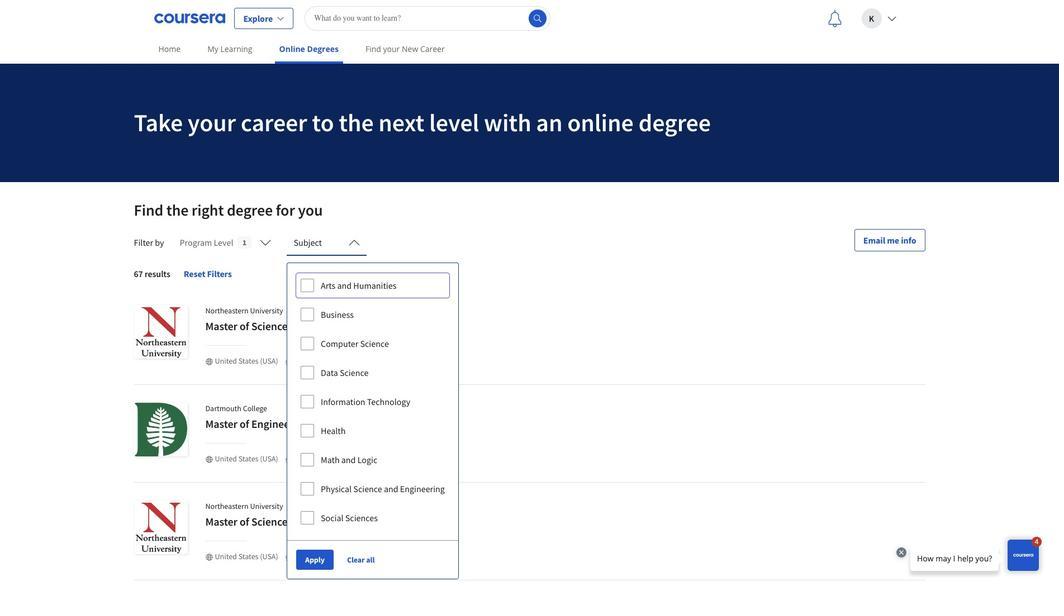 Task type: vqa. For each thing, say whether or not it's contained in the screenshot.
second (USA) from the bottom of the page
yes



Task type: locate. For each thing, give the bounding box(es) containing it.
dartmouth college image
[[134, 403, 188, 457]]

united states (usa) for master of engineering in computer engineering
[[215, 454, 278, 464]]

1 states from the top
[[239, 356, 259, 366]]

me
[[887, 235, 900, 246]]

1 horizontal spatial the
[[339, 107, 374, 138]]

english
[[294, 356, 318, 366], [294, 454, 318, 464], [294, 552, 318, 562]]

computer
[[321, 338, 359, 349], [322, 417, 370, 431]]

united states (usa) for master of science in information systems
[[215, 356, 278, 366]]

1 vertical spatial application
[[335, 552, 372, 562]]

0 horizontal spatial find
[[134, 200, 163, 220]]

2 vertical spatial of
[[240, 515, 249, 529]]

0 horizontal spatial degree
[[227, 200, 273, 220]]

1 vertical spatial due
[[373, 552, 386, 562]]

find
[[366, 44, 381, 54], [134, 200, 163, 220]]

of inside northeastern university master of science in data analytics engineering
[[240, 515, 249, 529]]

(usa) for computer
[[260, 454, 278, 464]]

1 vertical spatial information
[[321, 396, 365, 408]]

home
[[159, 44, 181, 54]]

1 of from the top
[[240, 319, 249, 333]]

engineering up december on the left of the page
[[371, 515, 428, 529]]

united
[[215, 356, 237, 366], [215, 454, 237, 464], [215, 552, 237, 562]]

email me info button
[[855, 229, 926, 252]]

february
[[387, 454, 417, 464]]

0 vertical spatial degree
[[639, 107, 711, 138]]

results
[[145, 268, 170, 280]]

arts
[[321, 280, 336, 291]]

1 vertical spatial united states (usa)
[[215, 454, 278, 464]]

2 vertical spatial (usa)
[[260, 552, 278, 562]]

0 vertical spatial of
[[240, 319, 249, 333]]

0 vertical spatial northeastern
[[205, 306, 249, 316]]

3 united states (usa) from the top
[[215, 552, 278, 562]]

the left right on the top
[[166, 200, 189, 220]]

0 vertical spatial in
[[290, 319, 299, 333]]

social
[[321, 513, 344, 524]]

northeastern
[[205, 306, 249, 316], [205, 501, 249, 512]]

in left social
[[290, 515, 299, 529]]

and right 'arts'
[[337, 280, 352, 291]]

0 vertical spatial application
[[335, 454, 372, 464]]

master for master of science in data analytics engineering
[[205, 515, 238, 529]]

0 vertical spatial (usa)
[[260, 356, 278, 366]]

15,
[[422, 552, 432, 562]]

coursera image
[[154, 9, 225, 27]]

for
[[276, 200, 295, 220]]

my
[[208, 44, 219, 54]]

master for master of engineering in computer engineering
[[205, 417, 238, 431]]

take your career to the next level with an online degree
[[134, 107, 711, 138]]

1 (usa) from the top
[[260, 356, 278, 366]]

1 northeastern from the top
[[205, 306, 249, 316]]

information technology
[[321, 396, 410, 408]]

learning
[[221, 44, 252, 54]]

3 english from the top
[[294, 552, 318, 562]]

find left new
[[366, 44, 381, 54]]

filter by
[[134, 237, 164, 248]]

1 english from the top
[[294, 356, 318, 366]]

0 vertical spatial information
[[301, 319, 358, 333]]

0 vertical spatial united states (usa)
[[215, 356, 278, 366]]

your left new
[[383, 44, 400, 54]]

2 vertical spatial and
[[384, 484, 398, 495]]

and for math
[[341, 455, 356, 466]]

3 states from the top
[[239, 552, 259, 562]]

data inside northeastern university master of science in data analytics engineering
[[301, 515, 323, 529]]

67 results
[[134, 268, 170, 280]]

the right to
[[339, 107, 374, 138]]

and down application due february 23, 2024
[[384, 484, 398, 495]]

engineering inside northeastern university master of science in data analytics engineering
[[371, 515, 428, 529]]

science
[[251, 319, 288, 333], [360, 338, 389, 349], [340, 367, 369, 379], [354, 484, 382, 495], [251, 515, 288, 529]]

2 united states (usa) from the top
[[215, 454, 278, 464]]

1 application from the top
[[335, 454, 372, 464]]

2 of from the top
[[240, 417, 249, 431]]

67
[[134, 268, 143, 280]]

1 vertical spatial of
[[240, 417, 249, 431]]

northeastern university image for master of science in data analytics engineering
[[134, 501, 188, 555]]

in left health
[[311, 417, 320, 431]]

1 master from the top
[[205, 319, 238, 333]]

0 vertical spatial states
[[239, 356, 259, 366]]

3 master from the top
[[205, 515, 238, 529]]

1 vertical spatial computer
[[322, 417, 370, 431]]

english left math
[[294, 454, 318, 464]]

1 horizontal spatial degree
[[639, 107, 711, 138]]

master inside northeastern university master of science in data analytics engineering
[[205, 515, 238, 529]]

data
[[321, 367, 338, 379], [301, 515, 323, 529]]

2 vertical spatial states
[[239, 552, 259, 562]]

find for find the right degree for you
[[134, 200, 163, 220]]

dartmouth college master of engineering in computer engineering
[[205, 404, 429, 431]]

states for master of science in data analytics engineering
[[239, 552, 259, 562]]

1 horizontal spatial find
[[366, 44, 381, 54]]

northeastern for master of science in information systems
[[205, 306, 249, 316]]

master inside northeastern university master of science in information systems
[[205, 319, 238, 333]]

engineering down technology
[[372, 417, 429, 431]]

1 vertical spatial northeastern
[[205, 501, 249, 512]]

1 united from the top
[[215, 356, 237, 366]]

1 vertical spatial degree
[[227, 200, 273, 220]]

sciences
[[345, 513, 378, 524]]

health
[[321, 425, 346, 437]]

0 vertical spatial the
[[339, 107, 374, 138]]

states for master of science in information systems
[[239, 356, 259, 366]]

information inside northeastern university master of science in information systems
[[301, 319, 358, 333]]

0 vertical spatial united
[[215, 356, 237, 366]]

subject
[[294, 237, 322, 248]]

1 vertical spatial university
[[250, 501, 283, 512]]

1 vertical spatial united
[[215, 454, 237, 464]]

0 vertical spatial and
[[337, 280, 352, 291]]

(usa) left apply
[[260, 552, 278, 562]]

clear all button
[[343, 550, 379, 570]]

options list list box
[[287, 263, 458, 541]]

2 due from the top
[[373, 552, 386, 562]]

1 vertical spatial and
[[341, 455, 356, 466]]

0 vertical spatial find
[[366, 44, 381, 54]]

1 vertical spatial the
[[166, 200, 189, 220]]

1 vertical spatial northeastern university image
[[134, 501, 188, 555]]

0 horizontal spatial your
[[188, 107, 236, 138]]

subject button
[[287, 229, 367, 256]]

in inside northeastern university master of science in information systems
[[290, 319, 299, 333]]

clear all
[[347, 555, 375, 565]]

united for master of science in information systems
[[215, 356, 237, 366]]

english down northeastern university master of science in data analytics engineering
[[294, 552, 318, 562]]

dartmouth
[[205, 404, 241, 414]]

in inside northeastern university master of science in data analytics engineering
[[290, 515, 299, 529]]

degree
[[639, 107, 711, 138], [227, 200, 273, 220]]

2 vertical spatial in
[[290, 515, 299, 529]]

data down computer science at left bottom
[[321, 367, 338, 379]]

3 of from the top
[[240, 515, 249, 529]]

info
[[901, 235, 917, 246]]

0 vertical spatial master
[[205, 319, 238, 333]]

application for analytics
[[335, 552, 372, 562]]

email me info
[[864, 235, 917, 246]]

in
[[290, 319, 299, 333], [311, 417, 320, 431], [290, 515, 299, 529]]

find for find your new career
[[366, 44, 381, 54]]

english down northeastern university master of science in information systems at bottom
[[294, 356, 318, 366]]

2 states from the top
[[239, 454, 259, 464]]

filter
[[134, 237, 153, 248]]

2 vertical spatial united states (usa)
[[215, 552, 278, 562]]

1 vertical spatial master
[[205, 417, 238, 431]]

apply
[[305, 555, 325, 565]]

in inside dartmouth college master of engineering in computer engineering
[[311, 417, 320, 431]]

science for physical science and engineering
[[354, 484, 382, 495]]

data left analytics
[[301, 515, 323, 529]]

1 vertical spatial data
[[301, 515, 323, 529]]

0 vertical spatial data
[[321, 367, 338, 379]]

3 united from the top
[[215, 552, 237, 562]]

the
[[339, 107, 374, 138], [166, 200, 189, 220]]

master for master of science in information systems
[[205, 319, 238, 333]]

with
[[484, 107, 531, 138]]

1 vertical spatial find
[[134, 200, 163, 220]]

actions toolbar
[[287, 541, 458, 579]]

online degrees
[[279, 44, 339, 54]]

engineering
[[251, 417, 309, 431], [372, 417, 429, 431], [400, 484, 445, 495], [371, 515, 428, 529]]

2 english from the top
[[294, 454, 318, 464]]

english for data
[[294, 552, 318, 562]]

information down data science
[[321, 396, 365, 408]]

of inside dartmouth college master of engineering in computer engineering
[[240, 417, 249, 431]]

social sciences
[[321, 513, 378, 524]]

united for master of science in data analytics engineering
[[215, 552, 237, 562]]

(usa) for data
[[260, 552, 278, 562]]

science for data science
[[340, 367, 369, 379]]

2 master from the top
[[205, 417, 238, 431]]

2 vertical spatial english
[[294, 552, 318, 562]]

2 northeastern university image from the top
[[134, 501, 188, 555]]

1 vertical spatial in
[[311, 417, 320, 431]]

of for master of science in information systems
[[240, 319, 249, 333]]

take
[[134, 107, 183, 138]]

2 (usa) from the top
[[260, 454, 278, 464]]

university inside northeastern university master of science in information systems
[[250, 306, 283, 316]]

home link
[[154, 36, 185, 61]]

of inside northeastern university master of science in information systems
[[240, 319, 249, 333]]

information
[[301, 319, 358, 333], [321, 396, 365, 408]]

(usa) for information
[[260, 356, 278, 366]]

master inside dartmouth college master of engineering in computer engineering
[[205, 417, 238, 431]]

and
[[337, 280, 352, 291], [341, 455, 356, 466], [384, 484, 398, 495]]

university
[[250, 306, 283, 316], [250, 501, 283, 512]]

0 vertical spatial due
[[373, 454, 386, 464]]

0 vertical spatial northeastern university image
[[134, 305, 188, 359]]

of for master of engineering in computer engineering
[[240, 417, 249, 431]]

0 vertical spatial university
[[250, 306, 283, 316]]

1 united states (usa) from the top
[[215, 356, 278, 366]]

your for find
[[383, 44, 400, 54]]

and for arts
[[337, 280, 352, 291]]

in for data
[[290, 515, 299, 529]]

0 vertical spatial computer
[[321, 338, 359, 349]]

0 vertical spatial your
[[383, 44, 400, 54]]

logic
[[358, 455, 378, 466]]

northeastern inside northeastern university master of science in data analytics engineering
[[205, 501, 249, 512]]

information up computer science at left bottom
[[301, 319, 358, 333]]

find up filter by
[[134, 200, 163, 220]]

(usa) up college
[[260, 356, 278, 366]]

1 vertical spatial your
[[188, 107, 236, 138]]

application for engineering
[[335, 454, 372, 464]]

1 due from the top
[[373, 454, 386, 464]]

states
[[239, 356, 259, 366], [239, 454, 259, 464], [239, 552, 259, 562]]

your
[[383, 44, 400, 54], [188, 107, 236, 138]]

due
[[373, 454, 386, 464], [373, 552, 386, 562]]

(usa)
[[260, 356, 278, 366], [260, 454, 278, 464], [260, 552, 278, 562]]

northeastern university image
[[134, 305, 188, 359], [134, 501, 188, 555]]

1 vertical spatial english
[[294, 454, 318, 464]]

2 northeastern from the top
[[205, 501, 249, 512]]

and right math
[[341, 455, 356, 466]]

engineering down 23,
[[400, 484, 445, 495]]

0 vertical spatial english
[[294, 356, 318, 366]]

united states (usa)
[[215, 356, 278, 366], [215, 454, 278, 464], [215, 552, 278, 562]]

reset filters button
[[175, 261, 241, 287]]

1 vertical spatial states
[[239, 454, 259, 464]]

2 application from the top
[[335, 552, 372, 562]]

2 vertical spatial united
[[215, 552, 237, 562]]

None search field
[[305, 6, 551, 30]]

of
[[240, 319, 249, 333], [240, 417, 249, 431], [240, 515, 249, 529]]

2 university from the top
[[250, 501, 283, 512]]

northeastern inside northeastern university master of science in information systems
[[205, 306, 249, 316]]

computer down business
[[321, 338, 359, 349]]

2 united from the top
[[215, 454, 237, 464]]

1 vertical spatial (usa)
[[260, 454, 278, 464]]

1 northeastern university image from the top
[[134, 305, 188, 359]]

2 vertical spatial master
[[205, 515, 238, 529]]

master
[[205, 319, 238, 333], [205, 417, 238, 431], [205, 515, 238, 529]]

technology
[[367, 396, 410, 408]]

computer science
[[321, 338, 389, 349]]

of for master of science in data analytics engineering
[[240, 515, 249, 529]]

university inside northeastern university master of science in data analytics engineering
[[250, 501, 283, 512]]

1 horizontal spatial your
[[383, 44, 400, 54]]

in left business
[[290, 319, 299, 333]]

your right take
[[188, 107, 236, 138]]

new
[[402, 44, 418, 54]]

1 university from the top
[[250, 306, 283, 316]]

(usa) down college
[[260, 454, 278, 464]]

engineering inside options list list box
[[400, 484, 445, 495]]

reset
[[184, 268, 205, 280]]

computer down information technology
[[322, 417, 370, 431]]

3 (usa) from the top
[[260, 552, 278, 562]]



Task type: describe. For each thing, give the bounding box(es) containing it.
english for computer
[[294, 454, 318, 464]]

math and logic
[[321, 455, 378, 466]]

northeastern university image for master of science in information systems
[[134, 305, 188, 359]]

science inside northeastern university master of science in data analytics engineering
[[251, 515, 288, 529]]

science inside northeastern university master of science in information systems
[[251, 319, 288, 333]]

my learning link
[[203, 36, 257, 61]]

science for computer science
[[360, 338, 389, 349]]

business
[[321, 309, 354, 320]]

your for take
[[188, 107, 236, 138]]

in for information
[[290, 319, 299, 333]]

2024
[[430, 454, 445, 464]]

reset filters
[[184, 268, 232, 280]]

computer inside options list list box
[[321, 338, 359, 349]]

career
[[420, 44, 445, 54]]

college
[[243, 404, 267, 414]]

online
[[568, 107, 634, 138]]

united for master of engineering in computer engineering
[[215, 454, 237, 464]]

math
[[321, 455, 340, 466]]

level
[[429, 107, 479, 138]]

find the right degree for you
[[134, 200, 323, 220]]

in for computer
[[311, 417, 320, 431]]

you
[[298, 200, 323, 220]]

career
[[241, 107, 307, 138]]

northeastern for master of science in data analytics engineering
[[205, 501, 249, 512]]

clear
[[347, 555, 365, 565]]

online degrees link
[[275, 36, 343, 64]]

email
[[864, 235, 886, 246]]

application due february 23, 2024
[[335, 454, 445, 464]]

due for engineering
[[373, 454, 386, 464]]

university for information
[[250, 306, 283, 316]]

application due december 15, 2023
[[335, 552, 449, 562]]

2023
[[434, 552, 449, 562]]

data inside options list list box
[[321, 367, 338, 379]]

find your new career link
[[361, 36, 449, 61]]

united states (usa) for master of science in data analytics engineering
[[215, 552, 278, 562]]

northeastern university master of science in information systems
[[205, 306, 400, 333]]

all
[[366, 555, 375, 565]]

physical
[[321, 484, 352, 495]]

english for information
[[294, 356, 318, 366]]

next
[[379, 107, 424, 138]]

data science
[[321, 367, 369, 379]]

online
[[279, 44, 305, 54]]

december
[[387, 552, 421, 562]]

due for analytics
[[373, 552, 386, 562]]

by
[[155, 237, 164, 248]]

my learning
[[208, 44, 252, 54]]

to
[[312, 107, 334, 138]]

23,
[[418, 454, 428, 464]]

humanities
[[354, 280, 397, 291]]

computer inside dartmouth college master of engineering in computer engineering
[[322, 417, 370, 431]]

northeastern university master of science in data analytics engineering
[[205, 501, 428, 529]]

apply button
[[296, 550, 334, 570]]

filters
[[207, 268, 232, 280]]

find your new career
[[366, 44, 445, 54]]

arts and humanities
[[321, 280, 397, 291]]

0 horizontal spatial the
[[166, 200, 189, 220]]

university for data
[[250, 501, 283, 512]]

information inside options list list box
[[321, 396, 365, 408]]

an
[[536, 107, 563, 138]]

states for master of engineering in computer engineering
[[239, 454, 259, 464]]

engineering down college
[[251, 417, 309, 431]]

physical science and engineering
[[321, 484, 445, 495]]

degrees
[[307, 44, 339, 54]]

systems
[[360, 319, 400, 333]]

right
[[192, 200, 224, 220]]

analytics
[[325, 515, 369, 529]]



